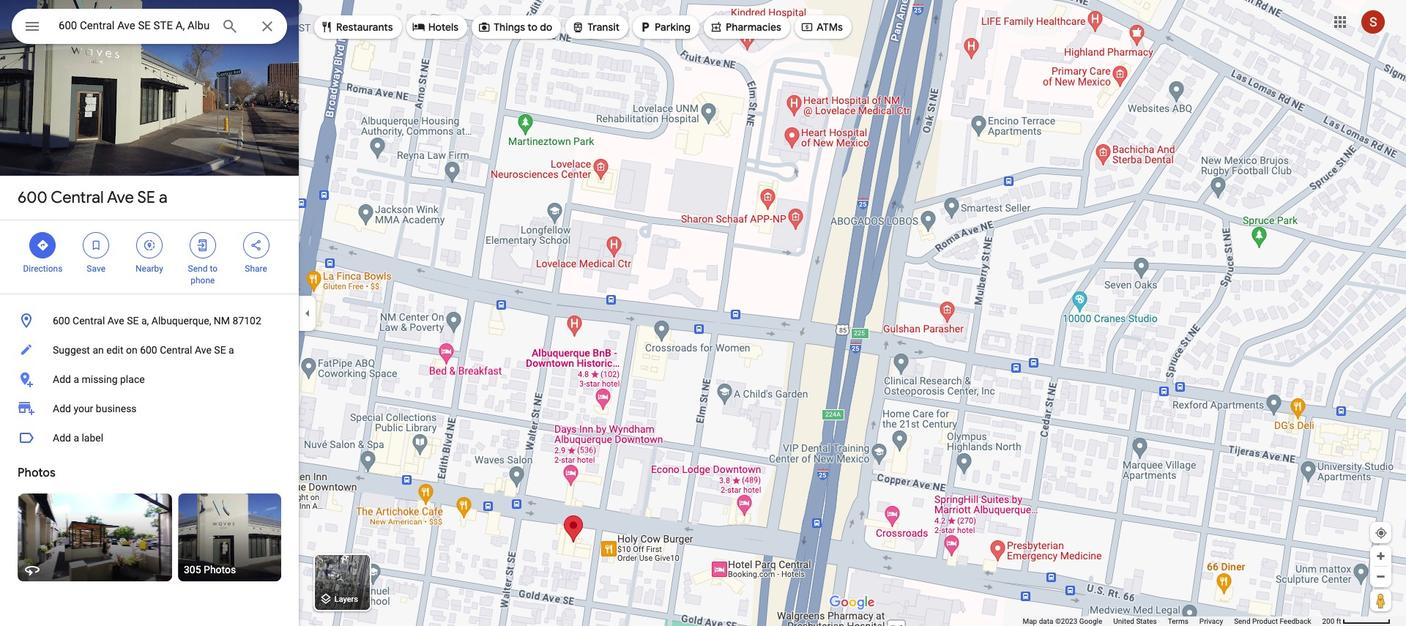Task type: describe. For each thing, give the bounding box(es) containing it.
600 central ave se a, albuquerque, nm 87102
[[53, 315, 261, 327]]

collapse side panel image
[[300, 305, 316, 321]]

add a missing place
[[53, 374, 145, 385]]

privacy
[[1200, 618, 1223, 626]]

a,
[[141, 315, 149, 327]]

305 photos button
[[178, 494, 281, 582]]

map data ©2023 google
[[1023, 618, 1103, 626]]

0 vertical spatial photos
[[18, 466, 55, 481]]

suggest
[[53, 344, 90, 356]]

albuquerque,
[[151, 315, 211, 327]]

600 for 600 central ave se a, albuquerque, nm 87102
[[53, 315, 70, 327]]

send for send product feedback
[[1234, 618, 1251, 626]]


[[710, 19, 723, 35]]

pharmacies
[[726, 21, 782, 34]]

google maps element
[[0, 0, 1406, 626]]

 atms
[[801, 19, 843, 35]]


[[90, 237, 103, 253]]

2 vertical spatial se
[[214, 344, 226, 356]]

privacy button
[[1200, 617, 1223, 626]]

ave for a
[[107, 188, 134, 208]]

se for a
[[137, 188, 155, 208]]

things
[[494, 21, 525, 34]]

305
[[184, 564, 201, 576]]

layers
[[335, 595, 358, 605]]


[[320, 19, 333, 35]]

2 horizontal spatial 600
[[140, 344, 157, 356]]

google account: sheryl atherton  
(sheryl.atherton@adept.ai) image
[[1362, 10, 1385, 33]]

zoom out image
[[1376, 571, 1387, 582]]

 transit
[[572, 19, 620, 35]]

send product feedback button
[[1234, 617, 1312, 626]]

87102
[[233, 315, 261, 327]]

nm
[[214, 315, 230, 327]]

hotels
[[428, 21, 459, 34]]

a up actions for 600 central ave se a region
[[159, 188, 168, 208]]

phone
[[191, 275, 215, 286]]

parking
[[655, 21, 691, 34]]


[[23, 16, 41, 37]]

business
[[96, 403, 137, 415]]

send to phone
[[188, 264, 218, 286]]

add a label
[[53, 432, 103, 444]]

 things to do
[[478, 19, 553, 35]]

missing
[[82, 374, 118, 385]]


[[639, 19, 652, 35]]

suggest an edit on 600 central ave se a
[[53, 344, 234, 356]]

united states button
[[1114, 617, 1157, 626]]

2 vertical spatial ave
[[195, 344, 212, 356]]

directions
[[23, 264, 63, 274]]


[[196, 237, 209, 253]]

 hotels
[[412, 19, 459, 35]]

google
[[1080, 618, 1103, 626]]

 pharmacies
[[710, 19, 782, 35]]

your
[[74, 403, 93, 415]]



Task type: locate. For each thing, give the bounding box(es) containing it.
central
[[51, 188, 104, 208], [73, 315, 105, 327], [160, 344, 192, 356]]

2 vertical spatial 600
[[140, 344, 157, 356]]

1 vertical spatial add
[[53, 403, 71, 415]]

0 horizontal spatial photos
[[18, 466, 55, 481]]

2 add from the top
[[53, 403, 71, 415]]

1 vertical spatial photos
[[204, 564, 236, 576]]

600 central ave se a
[[18, 188, 168, 208]]

1 vertical spatial to
[[210, 264, 218, 274]]

share
[[245, 264, 267, 274]]

200 ft
[[1323, 618, 1342, 626]]

None field
[[59, 17, 210, 34]]

send
[[188, 264, 208, 274], [1234, 618, 1251, 626]]


[[36, 237, 49, 253]]

305 photos
[[184, 564, 236, 576]]

add inside add your business link
[[53, 403, 71, 415]]

600 for 600 central ave se a
[[18, 188, 47, 208]]

a
[[159, 188, 168, 208], [229, 344, 234, 356], [74, 374, 79, 385], [74, 432, 79, 444]]

footer containing map data ©2023 google
[[1023, 617, 1323, 626]]

add your business
[[53, 403, 137, 415]]

send inside button
[[1234, 618, 1251, 626]]

200 ft button
[[1323, 618, 1391, 626]]


[[801, 19, 814, 35]]

0 horizontal spatial 600
[[18, 188, 47, 208]]

1 add from the top
[[53, 374, 71, 385]]

se down nm
[[214, 344, 226, 356]]

 search field
[[12, 9, 287, 47]]

600 central ave se a main content
[[0, 0, 305, 626]]

add left your on the left bottom of page
[[53, 403, 71, 415]]

states
[[1136, 618, 1157, 626]]

0 vertical spatial add
[[53, 374, 71, 385]]

terms button
[[1168, 617, 1189, 626]]

600 up ""
[[18, 188, 47, 208]]


[[249, 237, 263, 253]]

to left do
[[528, 21, 538, 34]]

on
[[126, 344, 137, 356]]

se up 
[[137, 188, 155, 208]]

se
[[137, 188, 155, 208], [127, 315, 139, 327], [214, 344, 226, 356]]

ave down albuquerque,
[[195, 344, 212, 356]]

add inside add a label "button"
[[53, 432, 71, 444]]

ave left a,
[[108, 315, 124, 327]]

ave for a,
[[108, 315, 124, 327]]

ave
[[107, 188, 134, 208], [108, 315, 124, 327], [195, 344, 212, 356]]

1 vertical spatial central
[[73, 315, 105, 327]]

photos down add a label
[[18, 466, 55, 481]]

1 vertical spatial send
[[1234, 618, 1251, 626]]

add for add a missing place
[[53, 374, 71, 385]]

1 vertical spatial 600
[[53, 315, 70, 327]]


[[143, 237, 156, 253]]

1 horizontal spatial send
[[1234, 618, 1251, 626]]

600 right on
[[140, 344, 157, 356]]

edit
[[106, 344, 123, 356]]

600
[[18, 188, 47, 208], [53, 315, 70, 327], [140, 344, 157, 356]]

data
[[1039, 618, 1054, 626]]

1 horizontal spatial to
[[528, 21, 538, 34]]

footer inside google maps element
[[1023, 617, 1323, 626]]

add a label button
[[0, 423, 299, 453]]

se left a,
[[127, 315, 139, 327]]

a down nm
[[229, 344, 234, 356]]

central for 600 central ave se a
[[51, 188, 104, 208]]

photos right 305
[[204, 564, 236, 576]]

map
[[1023, 618, 1037, 626]]

transit
[[588, 21, 620, 34]]

to inside  things to do
[[528, 21, 538, 34]]

add down the suggest
[[53, 374, 71, 385]]

add inside add a missing place button
[[53, 374, 71, 385]]

photos inside button
[[204, 564, 236, 576]]

ave up actions for 600 central ave se a region
[[107, 188, 134, 208]]

restaurants
[[336, 21, 393, 34]]

footer
[[1023, 617, 1323, 626]]

 restaurants
[[320, 19, 393, 35]]

label
[[82, 432, 103, 444]]

central for 600 central ave se a, albuquerque, nm 87102
[[73, 315, 105, 327]]

product
[[1253, 618, 1278, 626]]

add your business link
[[0, 394, 299, 423]]


[[572, 19, 585, 35]]

nearby
[[136, 264, 163, 274]]

do
[[540, 21, 553, 34]]

united states
[[1114, 618, 1157, 626]]

united
[[1114, 618, 1135, 626]]

0 vertical spatial 600
[[18, 188, 47, 208]]

600 Central Ave SE STE A, Albuquerque, NM 87102 field
[[12, 9, 287, 44]]

to up phone on the left top
[[210, 264, 218, 274]]

suggest an edit on 600 central ave se a button
[[0, 336, 299, 365]]

0 vertical spatial to
[[528, 21, 538, 34]]

1 horizontal spatial 600
[[53, 315, 70, 327]]


[[478, 19, 491, 35]]

send product feedback
[[1234, 618, 1312, 626]]

to
[[528, 21, 538, 34], [210, 264, 218, 274]]

central up 
[[51, 188, 104, 208]]

show street view coverage image
[[1371, 590, 1392, 612]]

actions for 600 central ave se a region
[[0, 220, 299, 294]]

600 central ave se a, albuquerque, nm 87102 button
[[0, 306, 299, 336]]

show your location image
[[1375, 527, 1388, 540]]

0 vertical spatial ave
[[107, 188, 134, 208]]

add for add your business
[[53, 403, 71, 415]]

central up an
[[73, 315, 105, 327]]

200
[[1323, 618, 1335, 626]]

a left label
[[74, 432, 79, 444]]

0 vertical spatial se
[[137, 188, 155, 208]]

photos
[[18, 466, 55, 481], [204, 564, 236, 576]]

send for send to phone
[[188, 264, 208, 274]]

a left the missing
[[74, 374, 79, 385]]

send inside send to phone
[[188, 264, 208, 274]]

 button
[[12, 9, 53, 47]]

none field inside 600 central ave se ste a, albuquerque, nm 87102 field
[[59, 17, 210, 34]]

0 vertical spatial central
[[51, 188, 104, 208]]

central inside the 'suggest an edit on 600 central ave se a' button
[[160, 344, 192, 356]]

send up phone on the left top
[[188, 264, 208, 274]]

2 vertical spatial central
[[160, 344, 192, 356]]

central down albuquerque,
[[160, 344, 192, 356]]

to inside send to phone
[[210, 264, 218, 274]]

0 horizontal spatial to
[[210, 264, 218, 274]]

se for a,
[[127, 315, 139, 327]]

zoom in image
[[1376, 551, 1387, 562]]

feedback
[[1280, 618, 1312, 626]]

1 vertical spatial se
[[127, 315, 139, 327]]

0 horizontal spatial send
[[188, 264, 208, 274]]

send left the product
[[1234, 618, 1251, 626]]

add left label
[[53, 432, 71, 444]]

600 up the suggest
[[53, 315, 70, 327]]

1 horizontal spatial photos
[[204, 564, 236, 576]]


[[412, 19, 425, 35]]

0 vertical spatial send
[[188, 264, 208, 274]]

central inside "600 central ave se a, albuquerque, nm 87102" button
[[73, 315, 105, 327]]

©2023
[[1056, 618, 1078, 626]]

3 add from the top
[[53, 432, 71, 444]]

save
[[87, 264, 105, 274]]

1 vertical spatial ave
[[108, 315, 124, 327]]

2 vertical spatial add
[[53, 432, 71, 444]]

ft
[[1337, 618, 1342, 626]]

add a missing place button
[[0, 365, 299, 394]]

 parking
[[639, 19, 691, 35]]

place
[[120, 374, 145, 385]]

a inside "button"
[[74, 432, 79, 444]]

atms
[[817, 21, 843, 34]]

add
[[53, 374, 71, 385], [53, 403, 71, 415], [53, 432, 71, 444]]

terms
[[1168, 618, 1189, 626]]

add for add a label
[[53, 432, 71, 444]]

an
[[93, 344, 104, 356]]



Task type: vqa. For each thing, say whether or not it's contained in the screenshot.


